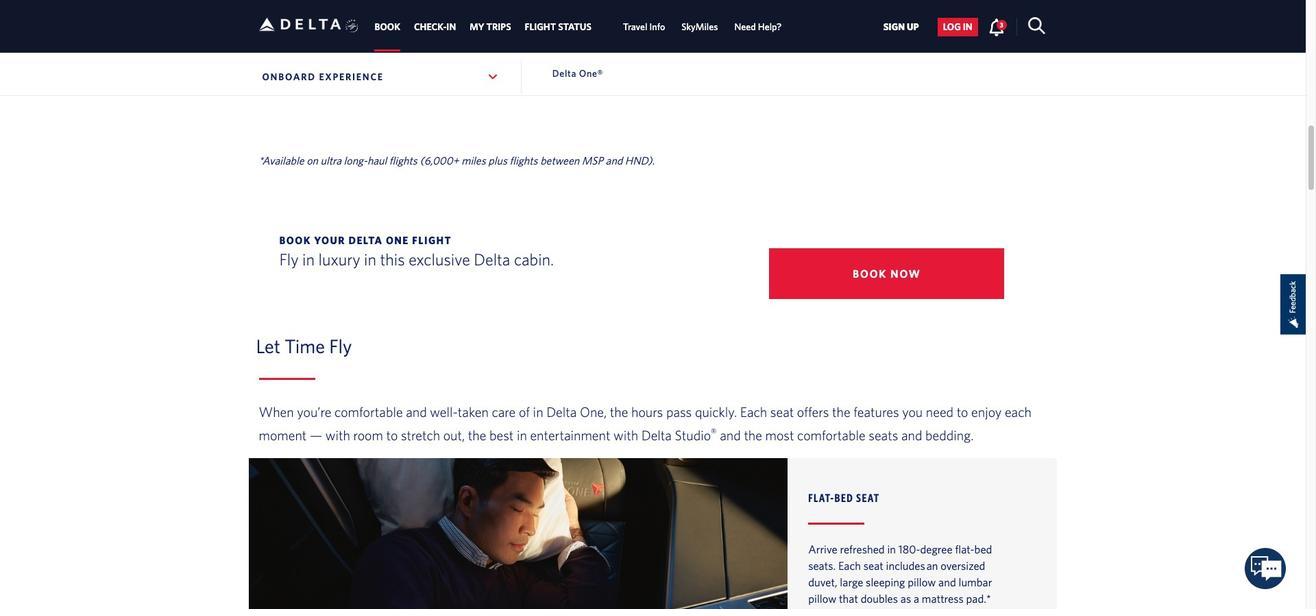 Task type: vqa. For each thing, say whether or not it's contained in the screenshot.
"LUMBAR"
yes



Task type: describe. For each thing, give the bounding box(es) containing it.
message us image
[[1246, 548, 1287, 589]]

check-in
[[414, 21, 456, 32]]

degree
[[921, 543, 953, 556]]

when you're comfortable and well-taken care of in delta one, the hours pass quickly. each seat offers the features you need to enjoy each moment — with room to stretch out, the best in entertainment with delta studio
[[259, 404, 1032, 443]]

check-in link
[[414, 15, 456, 39]]

book inside tab list
[[375, 21, 401, 32]]

skyteam image
[[346, 5, 359, 47]]

luxury
[[319, 249, 360, 269]]

seat inside when you're comfortable and well-taken care of in delta one, the hours pass quickly. each seat offers the features you need to enjoy each moment — with room to stretch out, the best in entertainment with delta studio
[[771, 404, 794, 420]]

you
[[903, 404, 923, 420]]

quickly.
[[695, 404, 737, 420]]

delta air lines image
[[259, 3, 341, 46]]

and down 'you'
[[902, 427, 923, 443]]

1 horizontal spatial to
[[957, 404, 969, 420]]

1 flights from the left
[[389, 154, 418, 166]]

travel info link
[[623, 15, 665, 39]]

somewhere
[[875, 47, 946, 64]]

stretch
[[401, 427, 440, 443]]

flat-bed seat
[[809, 491, 880, 504]]

mattress
[[922, 592, 964, 605]]

let
[[256, 334, 281, 357]]

(6,000+
[[420, 154, 459, 166]]

oversized
[[941, 559, 986, 572]]

and inside when you're comfortable and well-taken care of in delta one, the hours pass quickly. each seat offers the features you need to enjoy each moment — with room to stretch out, the best in entertainment with delta studio
[[406, 404, 427, 420]]

flat-
[[956, 543, 975, 556]]

book
[[279, 234, 311, 246]]

room
[[354, 427, 383, 443]]

someone
[[815, 47, 872, 64]]

in left this
[[364, 249, 377, 269]]

miles
[[462, 154, 486, 166]]

haul
[[368, 154, 387, 166]]

entertainment
[[530, 427, 611, 443]]

care
[[492, 404, 516, 420]]

book now link
[[770, 248, 1005, 299]]

ultra
[[321, 154, 342, 166]]

log in
[[944, 22, 973, 33]]

1 vertical spatial seat
[[857, 491, 880, 504]]

pass
[[667, 404, 692, 420]]

flight
[[525, 21, 556, 32]]

now
[[891, 267, 921, 280]]

experience
[[319, 71, 384, 82]]

book your delta one flight fly in luxury in this exclusive delta cabin. book now
[[279, 234, 921, 280]]

in down book
[[303, 249, 315, 269]]

most
[[766, 427, 795, 443]]

comfortable inside when you're comfortable and well-taken care of in delta one, the hours pass quickly. each seat offers the features you need to enjoy each moment — with room to stretch out, the best in entertainment with delta studio
[[335, 404, 403, 420]]

trips
[[487, 21, 511, 32]]

someone somewhere
[[815, 47, 946, 64]]

in right of
[[533, 404, 544, 420]]

2 with from the left
[[614, 427, 639, 443]]

doubles
[[861, 592, 898, 605]]

my trips link
[[470, 15, 511, 39]]

log in button
[[938, 18, 978, 36]]

out,
[[444, 427, 465, 443]]

info
[[650, 21, 665, 32]]

flat-
[[809, 491, 835, 504]]

180-
[[899, 543, 921, 556]]

someone somewhere link
[[815, 47, 959, 64]]

need help?
[[735, 21, 782, 32]]

travel
[[623, 21, 648, 32]]

exclusive
[[409, 249, 470, 269]]

0 horizontal spatial bed
[[835, 491, 854, 504]]

book link
[[375, 15, 401, 39]]

you're
[[297, 404, 332, 420]]

when
[[259, 404, 294, 420]]

in
[[447, 21, 456, 32]]

*available on ultra long-haul flights (6,000+ miles plus flights between msp and hnd).
[[259, 154, 655, 166]]

log
[[944, 22, 961, 33]]

best
[[490, 427, 514, 443]]

0 vertical spatial pillow
[[908, 576, 936, 589]]

sleeping
[[866, 576, 906, 589]]

3 link
[[989, 18, 1007, 36]]

fly inside book your delta one flight fly in luxury in this exclusive delta cabin. book now
[[279, 249, 299, 269]]

seats
[[869, 427, 899, 443]]

duvet,
[[809, 576, 838, 589]]

delta left one
[[349, 234, 383, 246]]

studio
[[675, 427, 711, 443]]

*available
[[259, 154, 304, 166]]

lumbar
[[959, 576, 993, 589]]

onboard experience button
[[259, 60, 503, 94]]

between
[[541, 154, 580, 166]]

well-
[[430, 404, 458, 420]]

onboard
[[262, 71, 316, 82]]

your
[[314, 234, 346, 246]]

the inside ® and the most comfortable seats and bedding.
[[744, 427, 763, 443]]



Task type: locate. For each thing, give the bounding box(es) containing it.
and up stretch
[[406, 404, 427, 420]]

cabin.
[[514, 249, 554, 269]]

delta one®
[[553, 68, 604, 79]]

1 vertical spatial book
[[853, 267, 888, 280]]

1 horizontal spatial with
[[614, 427, 639, 443]]

1 vertical spatial fly
[[329, 334, 352, 357]]

delta up entertainment
[[547, 404, 577, 420]]

features
[[854, 404, 900, 420]]

help?
[[758, 21, 782, 32]]

seat up most
[[771, 404, 794, 420]]

seats.
[[809, 559, 836, 572]]

flight
[[412, 234, 452, 246]]

2 flights from the left
[[510, 154, 538, 166]]

0 horizontal spatial fly
[[279, 249, 299, 269]]

sign up
[[884, 22, 919, 33]]

as
[[901, 592, 912, 605]]

arrive
[[809, 543, 838, 556]]

delta down hours
[[642, 427, 672, 443]]

bed
[[835, 491, 854, 504], [975, 543, 993, 556]]

seat down refreshed
[[864, 559, 884, 572]]

the
[[610, 404, 628, 420], [833, 404, 851, 420], [468, 427, 487, 443], [744, 427, 763, 443]]

offers
[[798, 404, 829, 420]]

with down hours
[[614, 427, 639, 443]]

comfortable down offers
[[798, 427, 866, 443]]

in inside arrive refreshed in 180-degree flat-bed seats. each seat includes an oversized duvet, large sleeping pillow and lumbar pillow that doubles as a mattress pad.*
[[888, 543, 896, 556]]

this
[[380, 249, 405, 269]]

long-
[[344, 154, 368, 166]]

the right out, on the left bottom of the page
[[468, 427, 487, 443]]

1 horizontal spatial comfortable
[[798, 427, 866, 443]]

book
[[375, 21, 401, 32], [853, 267, 888, 280]]

my
[[470, 21, 485, 32]]

fly
[[279, 249, 299, 269], [329, 334, 352, 357]]

fly down book
[[279, 249, 299, 269]]

large
[[840, 576, 864, 589]]

need help? link
[[735, 15, 782, 39]]

seat right flat- on the bottom
[[857, 491, 880, 504]]

and inside arrive refreshed in 180-degree flat-bed seats. each seat includes an oversized duvet, large sleeping pillow and lumbar pillow that doubles as a mattress pad.*
[[939, 576, 957, 589]]

status
[[558, 21, 592, 32]]

1 tab list from the left
[[338, 0, 969, 35]]

1 horizontal spatial bed
[[975, 543, 993, 556]]

0 horizontal spatial comfortable
[[335, 404, 403, 420]]

each up most
[[741, 404, 768, 420]]

0 horizontal spatial with
[[326, 427, 350, 443]]

pillow down duvet,
[[809, 592, 837, 605]]

one®
[[579, 68, 604, 79]]

1 horizontal spatial fly
[[329, 334, 352, 357]]

1 vertical spatial pillow
[[809, 592, 837, 605]]

book right skyteam image
[[375, 21, 401, 32]]

moment
[[259, 427, 307, 443]]

check-
[[414, 21, 447, 32]]

skymiles
[[682, 21, 718, 32]]

flight status
[[525, 21, 592, 32]]

pillow up a
[[908, 576, 936, 589]]

of
[[519, 404, 530, 420]]

seat inside arrive refreshed in 180-degree flat-bed seats. each seat includes an oversized duvet, large sleeping pillow and lumbar pillow that doubles as a mattress pad.*
[[864, 559, 884, 572]]

arrive refreshed in 180-degree flat-bed seats. each seat includes an oversized duvet, large sleeping pillow and lumbar pillow that doubles as a mattress pad.*
[[809, 543, 993, 605]]

each up large
[[839, 559, 861, 572]]

on
[[307, 154, 318, 166]]

2 vertical spatial seat
[[864, 559, 884, 572]]

refreshed
[[840, 543, 885, 556]]

book left now
[[853, 267, 888, 280]]

fly right time
[[329, 334, 352, 357]]

0 horizontal spatial pillow
[[809, 592, 837, 605]]

that
[[840, 592, 859, 605]]

1 vertical spatial each
[[839, 559, 861, 572]]

to
[[957, 404, 969, 420], [386, 427, 398, 443]]

1 vertical spatial to
[[386, 427, 398, 443]]

0 vertical spatial book
[[375, 21, 401, 32]]

each inside arrive refreshed in 180-degree flat-bed seats. each seat includes an oversized duvet, large sleeping pillow and lumbar pillow that doubles as a mattress pad.*
[[839, 559, 861, 572]]

need
[[735, 21, 756, 32]]

in inside log in button
[[963, 22, 973, 33]]

the left most
[[744, 427, 763, 443]]

® and the most comfortable seats and bedding.
[[711, 426, 974, 443]]

tab
[[795, 0, 858, 21]]

1 with from the left
[[326, 427, 350, 443]]

tab list containing book
[[368, 0, 790, 52]]

delta left one®
[[553, 68, 577, 79]]

skymiles link
[[682, 15, 718, 39]]

®
[[711, 426, 717, 437]]

the right one,
[[610, 404, 628, 420]]

in left 180-
[[888, 543, 896, 556]]

2 tab list from the left
[[368, 0, 790, 52]]

0 vertical spatial seat
[[771, 404, 794, 420]]

one
[[386, 234, 409, 246]]

onboard experience
[[262, 71, 384, 82]]

0 horizontal spatial book
[[375, 21, 401, 32]]

in
[[963, 22, 973, 33], [303, 249, 315, 269], [364, 249, 377, 269], [533, 404, 544, 420], [517, 427, 527, 443], [888, 543, 896, 556]]

comfortable up room
[[335, 404, 403, 420]]

0 horizontal spatial each
[[741, 404, 768, 420]]

enjoy
[[972, 404, 1002, 420]]

need
[[926, 404, 954, 420]]

the up ® and the most comfortable seats and bedding.
[[833, 404, 851, 420]]

sign
[[884, 22, 905, 33]]

time
[[285, 334, 325, 357]]

1 vertical spatial bed
[[975, 543, 993, 556]]

msp
[[582, 154, 604, 166]]

0 vertical spatial to
[[957, 404, 969, 420]]

0 vertical spatial bed
[[835, 491, 854, 504]]

taken
[[458, 404, 489, 420]]

flights right haul on the left top of the page
[[389, 154, 418, 166]]

bed up refreshed
[[835, 491, 854, 504]]

flight status link
[[525, 15, 592, 39]]

book inside book your delta one flight fly in luxury in this exclusive delta cabin. book now
[[853, 267, 888, 280]]

bed inside arrive refreshed in 180-degree flat-bed seats. each seat includes an oversized duvet, large sleeping pillow and lumbar pillow that doubles as a mattress pad.*
[[975, 543, 993, 556]]

0 vertical spatial each
[[741, 404, 768, 420]]

my trips
[[470, 21, 511, 32]]

a
[[914, 592, 920, 605]]

bedding.
[[926, 427, 974, 443]]

this link opens another site in a new window that may not follow the same accessibility policies as delta air lines. image
[[949, 54, 959, 61]]

includes an
[[886, 559, 939, 572]]

1 horizontal spatial pillow
[[908, 576, 936, 589]]

pad.*
[[967, 592, 992, 605]]

0 vertical spatial fly
[[279, 249, 299, 269]]

and
[[606, 154, 623, 166], [406, 404, 427, 420], [720, 427, 741, 443], [902, 427, 923, 443], [939, 576, 957, 589]]

tab inside tab list
[[795, 0, 858, 21]]

delta left cabin. at the top of the page
[[474, 249, 511, 269]]

flights
[[389, 154, 418, 166], [510, 154, 538, 166]]

to right need
[[957, 404, 969, 420]]

and up the mattress on the bottom of the page
[[939, 576, 957, 589]]

hours
[[632, 404, 663, 420]]

in right best
[[517, 427, 527, 443]]

and right msp
[[606, 154, 623, 166]]

1 horizontal spatial book
[[853, 267, 888, 280]]

up
[[907, 22, 919, 33]]

plus
[[489, 154, 507, 166]]

flights right plus
[[510, 154, 538, 166]]

to right room
[[386, 427, 398, 443]]

with right —
[[326, 427, 350, 443]]

0 horizontal spatial to
[[386, 427, 398, 443]]

one,
[[580, 404, 607, 420]]

1 horizontal spatial each
[[839, 559, 861, 572]]

let time fly
[[256, 334, 352, 357]]

bed up oversized
[[975, 543, 993, 556]]

0 horizontal spatial flights
[[389, 154, 418, 166]]

comfortable
[[335, 404, 403, 420], [798, 427, 866, 443]]

in right "log"
[[963, 22, 973, 33]]

1 horizontal spatial flights
[[510, 154, 538, 166]]

each
[[1005, 404, 1032, 420]]

and right "®"
[[720, 427, 741, 443]]

0 vertical spatial comfortable
[[335, 404, 403, 420]]

tab list
[[338, 0, 969, 35], [368, 0, 790, 52]]

1 vertical spatial comfortable
[[798, 427, 866, 443]]

each inside when you're comfortable and well-taken care of in delta one, the hours pass quickly. each seat offers the features you need to enjoy each moment — with room to stretch out, the best in entertainment with delta studio
[[741, 404, 768, 420]]

comfortable inside ® and the most comfortable seats and bedding.
[[798, 427, 866, 443]]

hnd).
[[625, 154, 655, 166]]

sign up link
[[878, 18, 925, 36]]

3
[[1000, 21, 1004, 29]]



